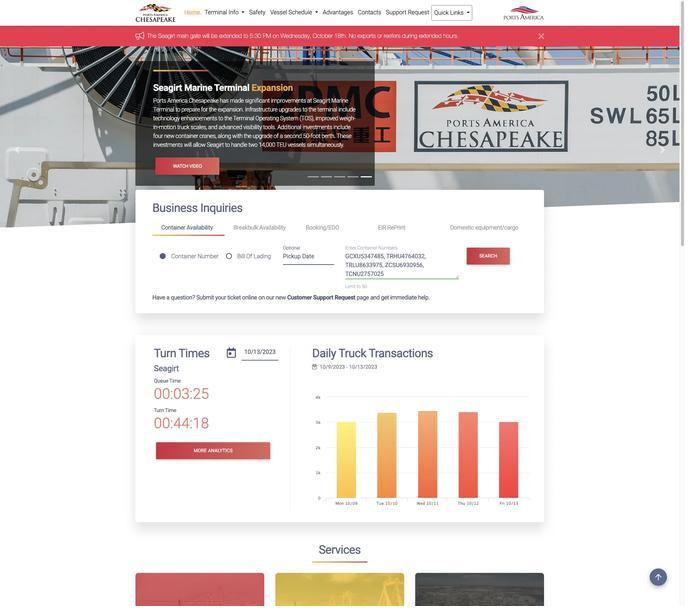 Task type: describe. For each thing, give the bounding box(es) containing it.
booking/edo
[[306, 224, 339, 231]]

foot
[[311, 133, 321, 140]]

submit
[[196, 294, 214, 301]]

on inside the seagirt main gate will be extended to 5:30 pm on wednesday, october 18th.  no exports or reefers during extended hours. alert
[[273, 33, 279, 39]]

support request
[[386, 9, 429, 16]]

(tos),
[[300, 115, 314, 122]]

customer
[[287, 294, 312, 301]]

search button
[[467, 248, 510, 265]]

hours.
[[444, 33, 459, 39]]

equipment/cargo
[[476, 224, 519, 231]]

enter container numbers
[[345, 245, 398, 251]]

reefers
[[384, 33, 401, 39]]

the down at
[[309, 106, 316, 113]]

with
[[232, 133, 243, 140]]

ports america chesapeake has made significant improvements at seagirt marine terminal to                          prepare for the expansion. infrastructure upgrades to the terminal include technology                          enhancements to the terminal operating system (tos), improved weigh- in-motion truck scales,                          and advanced visibility tools. additional investments include four new container cranes,                          along with the upgrade of a second 50-foot berth. these investments will allow seagirt                          to handle two 14,000 teu vessels simultaneously.
[[153, 97, 356, 149]]

at
[[307, 97, 312, 104]]

queue
[[154, 378, 168, 385]]

transactions
[[369, 346, 433, 360]]

question?
[[171, 294, 195, 301]]

seagirt down cranes,
[[207, 142, 224, 149]]

simultaneously.
[[307, 142, 344, 149]]

bullhorn image
[[136, 32, 147, 40]]

number
[[198, 253, 219, 260]]

have
[[152, 294, 165, 301]]

contacts link
[[356, 5, 384, 20]]

1 vertical spatial investments
[[153, 142, 183, 149]]

domestic equipment/cargo
[[450, 224, 519, 231]]

and inside ports america chesapeake has made significant improvements at seagirt marine terminal to                          prepare for the expansion. infrastructure upgrades to the terminal include technology                          enhancements to the terminal operating system (tos), improved weigh- in-motion truck scales,                          and advanced visibility tools. additional investments include four new container cranes,                          along with the upgrade of a second 50-foot berth. these investments will allow seagirt                          to handle two 14,000 teu vessels simultaneously.
[[208, 124, 217, 131]]

seagirt marine terminal expansion
[[153, 83, 293, 93]]

main content containing 00:03:25
[[130, 190, 550, 607]]

14,000
[[259, 142, 275, 149]]

terminal up visibility at the left
[[233, 115, 254, 122]]

these
[[337, 133, 352, 140]]

-
[[346, 364, 348, 370]]

vessel
[[270, 9, 287, 16]]

expansion.
[[218, 106, 244, 113]]

chesapeake
[[189, 97, 219, 104]]

will inside ports america chesapeake has made significant improvements at seagirt marine terminal to                          prepare for the expansion. infrastructure upgrades to the terminal include technology                          enhancements to the terminal operating system (tos), improved weigh- in-motion truck scales,                          and advanced visibility tools. additional investments include four new container cranes,                          along with the upgrade of a second 50-foot berth. these investments will allow seagirt                          to handle two 14,000 teu vessels simultaneously.
[[184, 142, 192, 149]]

18th.
[[335, 33, 347, 39]]

breakbulk availability link
[[225, 221, 297, 235]]

teu
[[276, 142, 287, 149]]

support inside main content
[[313, 294, 333, 301]]

motion
[[159, 124, 176, 131]]

no
[[349, 33, 356, 39]]

domestic
[[450, 224, 474, 231]]

request inside main content
[[335, 294, 356, 301]]

seagirt up terminal
[[313, 97, 330, 104]]

10/9/2023
[[320, 364, 345, 370]]

help.
[[418, 294, 430, 301]]

close image
[[539, 32, 544, 41]]

along
[[218, 133, 231, 140]]

weigh-
[[340, 115, 355, 122]]

safety
[[249, 9, 266, 16]]

lading
[[254, 253, 271, 260]]

new inside ports america chesapeake has made significant improvements at seagirt marine terminal to                          prepare for the expansion. infrastructure upgrades to the terminal include technology                          enhancements to the terminal operating system (tos), improved weigh- in-motion truck scales,                          and advanced visibility tools. additional investments include four new container cranes,                          along with the upgrade of a second 50-foot berth. these investments will allow seagirt                          to handle two 14,000 teu vessels simultaneously.
[[164, 133, 174, 140]]

search
[[479, 253, 498, 259]]

ports
[[153, 97, 166, 104]]

the up advanced
[[224, 115, 232, 122]]

0 horizontal spatial marine
[[184, 83, 212, 93]]

prepare
[[182, 106, 200, 113]]

system
[[280, 115, 298, 122]]

customer support request link
[[287, 294, 356, 301]]

bill
[[237, 253, 245, 260]]

daily truck transactions
[[312, 346, 433, 360]]

to inside main content
[[357, 284, 361, 290]]

a inside main content
[[167, 294, 170, 301]]

turn for turn times
[[154, 346, 176, 360]]

inquiries
[[200, 201, 243, 215]]

breakbulk availability
[[234, 224, 286, 231]]

of
[[246, 253, 252, 260]]

go to top image
[[650, 569, 667, 586]]

10/9/2023 - 10/13/2023
[[320, 364, 377, 370]]

vessel schedule link
[[268, 5, 321, 20]]

eir reprint link
[[369, 221, 442, 235]]

has
[[220, 97, 229, 104]]

two
[[249, 142, 258, 149]]

limit to 50
[[345, 284, 367, 290]]

truck
[[339, 346, 366, 360]]

upgrades
[[279, 106, 301, 113]]

watch video
[[173, 163, 202, 169]]

calendar day image
[[227, 348, 236, 358]]

1 extended from the left
[[219, 33, 242, 39]]

vessels
[[288, 142, 306, 149]]

quick links
[[434, 9, 465, 16]]

bill of lading
[[237, 253, 271, 260]]

will inside the seagirt main gate will be extended to 5:30 pm on wednesday, october 18th.  no exports or reefers during extended hours. alert
[[203, 33, 210, 39]]

and inside main content
[[371, 294, 380, 301]]

vessel schedule
[[270, 9, 314, 16]]

container
[[176, 133, 198, 140]]

to down along
[[225, 142, 230, 149]]

1 horizontal spatial new
[[276, 294, 286, 301]]

a inside ports america chesapeake has made significant improvements at seagirt marine terminal to                          prepare for the expansion. infrastructure upgrades to the terminal include technology                          enhancements to the terminal operating system (tos), improved weigh- in-motion truck scales,                          and advanced visibility tools. additional investments include four new container cranes,                          along with the upgrade of a second 50-foot berth. these investments will allow seagirt                          to handle two 14,000 teu vessels simultaneously.
[[280, 133, 283, 140]]

times
[[179, 346, 210, 360]]

50-
[[303, 133, 311, 140]]

more analytics link
[[156, 443, 270, 460]]

gate
[[190, 33, 201, 39]]

the
[[147, 33, 156, 39]]

schedule
[[289, 9, 312, 16]]



Task type: vqa. For each thing, say whether or not it's contained in the screenshot.
On
yes



Task type: locate. For each thing, give the bounding box(es) containing it.
1 vertical spatial marine
[[332, 97, 348, 104]]

1 vertical spatial a
[[167, 294, 170, 301]]

time inside turn time 00:44:18
[[165, 408, 176, 414]]

0 vertical spatial time
[[169, 378, 181, 385]]

availability down business inquiries
[[187, 224, 213, 231]]

advanced
[[219, 124, 242, 131]]

0 horizontal spatial new
[[164, 133, 174, 140]]

0 horizontal spatial a
[[167, 294, 170, 301]]

0 horizontal spatial support
[[313, 294, 333, 301]]

contacts
[[358, 9, 381, 16]]

on right the pm
[[273, 33, 279, 39]]

1 horizontal spatial and
[[371, 294, 380, 301]]

terminal
[[318, 106, 337, 113]]

0 vertical spatial investments
[[303, 124, 332, 131]]

0 vertical spatial include
[[339, 106, 356, 113]]

time inside queue time 00:03:25
[[169, 378, 181, 385]]

availability inside 'link'
[[187, 224, 213, 231]]

safety link
[[247, 5, 268, 20]]

on inside main content
[[259, 294, 265, 301]]

1 availability from the left
[[187, 224, 213, 231]]

allow
[[193, 142, 206, 149]]

container right enter
[[357, 245, 377, 251]]

expansion
[[252, 83, 293, 93]]

1 vertical spatial support
[[313, 294, 333, 301]]

1 horizontal spatial investments
[[303, 124, 332, 131]]

new right our
[[276, 294, 286, 301]]

marine up chesapeake
[[184, 83, 212, 93]]

main
[[177, 33, 189, 39]]

reprint
[[388, 224, 406, 231]]

business
[[152, 201, 198, 215]]

and left 'get'
[[371, 294, 380, 301]]

infrastructure
[[245, 106, 278, 113]]

seagirt inside alert
[[158, 33, 175, 39]]

terminal
[[205, 9, 227, 16], [214, 83, 250, 93], [153, 106, 174, 113], [233, 115, 254, 122]]

1 horizontal spatial will
[[203, 33, 210, 39]]

seagirt inside main content
[[154, 364, 179, 374]]

0 vertical spatial support
[[386, 9, 407, 16]]

0 horizontal spatial and
[[208, 124, 217, 131]]

container number
[[171, 253, 219, 260]]

include up weigh-
[[339, 106, 356, 113]]

the
[[209, 106, 217, 113], [309, 106, 316, 113], [224, 115, 232, 122], [244, 133, 251, 140]]

a right of
[[280, 133, 283, 140]]

during
[[402, 33, 417, 39]]

seagirt right the at the top of the page
[[158, 33, 175, 39]]

our
[[266, 294, 274, 301]]

expansion image
[[0, 47, 680, 340]]

watch
[[173, 163, 188, 169]]

to left 50
[[357, 284, 361, 290]]

1 turn from the top
[[154, 346, 176, 360]]

technology
[[153, 115, 180, 122]]

5:30
[[250, 33, 261, 39]]

extended right during
[[419, 33, 442, 39]]

investments up the foot
[[303, 124, 332, 131]]

immediate
[[390, 294, 417, 301]]

limit
[[345, 284, 356, 290]]

analytics
[[208, 448, 233, 454]]

seagirt up queue
[[154, 364, 179, 374]]

support right "customer"
[[313, 294, 333, 301]]

container left the number
[[171, 253, 196, 260]]

the right with
[[244, 133, 251, 140]]

truck
[[177, 124, 189, 131]]

services
[[319, 543, 361, 557]]

time up 00:44:18
[[165, 408, 176, 414]]

be
[[211, 33, 218, 39]]

a right the have
[[167, 294, 170, 301]]

eir reprint
[[378, 224, 406, 231]]

quick
[[434, 9, 449, 16]]

new down 'motion'
[[164, 133, 174, 140]]

on
[[273, 33, 279, 39], [259, 294, 265, 301]]

0 vertical spatial a
[[280, 133, 283, 140]]

time right queue
[[169, 378, 181, 385]]

the seagirt main gate will be extended to 5:30 pm on wednesday, october 18th.  no exports or reefers during extended hours.
[[147, 33, 459, 39]]

0 vertical spatial marine
[[184, 83, 212, 93]]

extended
[[219, 33, 242, 39], [419, 33, 442, 39]]

turn time 00:44:18
[[154, 408, 209, 432]]

2 vertical spatial container
[[171, 253, 196, 260]]

1 vertical spatial time
[[165, 408, 176, 414]]

exports
[[358, 33, 376, 39]]

terminal up technology
[[153, 106, 174, 113]]

2 turn from the top
[[154, 408, 164, 414]]

page
[[357, 294, 369, 301]]

availability for container availability
[[187, 224, 213, 231]]

get
[[381, 294, 389, 301]]

1 vertical spatial will
[[184, 142, 192, 149]]

to inside alert
[[244, 33, 248, 39]]

the right for
[[209, 106, 217, 113]]

00:44:18
[[154, 415, 209, 432]]

new
[[164, 133, 174, 140], [276, 294, 286, 301]]

0 horizontal spatial extended
[[219, 33, 242, 39]]

Enter Container Numbers text field
[[345, 252, 459, 279]]

turn for turn time 00:44:18
[[154, 408, 164, 414]]

watch video link
[[155, 158, 220, 175]]

significant
[[245, 97, 270, 104]]

advantages
[[323, 9, 353, 16]]

1 vertical spatial request
[[335, 294, 356, 301]]

0 horizontal spatial on
[[259, 294, 265, 301]]

support up reefers
[[386, 9, 407, 16]]

made
[[230, 97, 244, 104]]

pm
[[263, 33, 271, 39]]

wednesday,
[[281, 33, 311, 39]]

0 vertical spatial turn
[[154, 346, 176, 360]]

1 vertical spatial turn
[[154, 408, 164, 414]]

1 vertical spatial include
[[334, 124, 351, 131]]

container inside 'link'
[[161, 224, 185, 231]]

domestic equipment/cargo link
[[442, 221, 527, 235]]

turn inside turn time 00:44:18
[[154, 408, 164, 414]]

to down america
[[176, 106, 180, 113]]

0 horizontal spatial investments
[[153, 142, 183, 149]]

container for container number
[[171, 253, 196, 260]]

and up cranes,
[[208, 124, 217, 131]]

1 horizontal spatial availability
[[259, 224, 286, 231]]

eir
[[378, 224, 386, 231]]

tools.
[[263, 124, 276, 131]]

october
[[313, 33, 333, 39]]

breakbulk
[[234, 224, 258, 231]]

home link
[[182, 5, 202, 20]]

investments down four
[[153, 142, 183, 149]]

0 vertical spatial container
[[161, 224, 185, 231]]

second
[[284, 133, 302, 140]]

business inquiries
[[152, 201, 243, 215]]

terminal left info
[[205, 9, 227, 16]]

support request link
[[384, 5, 432, 20]]

0 horizontal spatial will
[[184, 142, 192, 149]]

ticket
[[227, 294, 241, 301]]

availability right breakbulk
[[259, 224, 286, 231]]

seagirt up ports
[[153, 83, 182, 93]]

1 horizontal spatial a
[[280, 133, 283, 140]]

terminal up made
[[214, 83, 250, 93]]

on left our
[[259, 294, 265, 301]]

2 availability from the left
[[259, 224, 286, 231]]

the seagirt main gate will be extended to 5:30 pm on wednesday, october 18th.  no exports or reefers during extended hours. alert
[[0, 26, 680, 47]]

0 horizontal spatial request
[[335, 294, 356, 301]]

1 vertical spatial container
[[357, 245, 377, 251]]

have a question? submit your ticket online on our new customer support request page and get immediate help.
[[152, 294, 430, 301]]

1 horizontal spatial request
[[408, 9, 429, 16]]

container availability link
[[152, 221, 225, 236]]

support
[[386, 9, 407, 16], [313, 294, 333, 301]]

marine inside ports america chesapeake has made significant improvements at seagirt marine terminal to                          prepare for the expansion. infrastructure upgrades to the terminal include technology                          enhancements to the terminal operating system (tos), improved weigh- in-motion truck scales,                          and advanced visibility tools. additional investments include four new container cranes,                          along with the upgrade of a second 50-foot berth. these investments will allow seagirt                          to handle two 14,000 teu vessels simultaneously.
[[332, 97, 348, 104]]

will
[[203, 33, 210, 39], [184, 142, 192, 149]]

request left quick
[[408, 9, 429, 16]]

to up advanced
[[218, 115, 223, 122]]

extended right be
[[219, 33, 242, 39]]

None text field
[[242, 346, 279, 361]]

request inside support request link
[[408, 9, 429, 16]]

will down the container
[[184, 142, 192, 149]]

marine up terminal
[[332, 97, 348, 104]]

availability for breakbulk availability
[[259, 224, 286, 231]]

10/13/2023
[[349, 364, 377, 370]]

america
[[167, 97, 188, 104]]

and
[[208, 124, 217, 131], [371, 294, 380, 301]]

time for 00:03:25
[[169, 378, 181, 385]]

Optional text field
[[283, 251, 334, 265]]

1 vertical spatial on
[[259, 294, 265, 301]]

enhancements
[[181, 115, 217, 122]]

daily
[[312, 346, 336, 360]]

queue time 00:03:25
[[154, 378, 209, 403]]

turn up queue
[[154, 346, 176, 360]]

to left the 5:30
[[244, 33, 248, 39]]

0 vertical spatial and
[[208, 124, 217, 131]]

main content
[[130, 190, 550, 607]]

to up (tos),
[[303, 106, 307, 113]]

operating
[[256, 115, 279, 122]]

turn up 00:44:18
[[154, 408, 164, 414]]

1 horizontal spatial support
[[386, 9, 407, 16]]

container for container availability
[[161, 224, 185, 231]]

include up these
[[334, 124, 351, 131]]

will left be
[[203, 33, 210, 39]]

request down limit
[[335, 294, 356, 301]]

0 vertical spatial new
[[164, 133, 174, 140]]

time for 00:44:18
[[165, 408, 176, 414]]

0 vertical spatial request
[[408, 9, 429, 16]]

container down business
[[161, 224, 185, 231]]

visibility
[[243, 124, 262, 131]]

1 horizontal spatial extended
[[419, 33, 442, 39]]

1 horizontal spatial on
[[273, 33, 279, 39]]

numbers
[[379, 245, 398, 251]]

quick links link
[[432, 5, 472, 21]]

the seagirt main gate will be extended to 5:30 pm on wednesday, october 18th.  no exports or reefers during extended hours. link
[[147, 33, 459, 39]]

investments
[[303, 124, 332, 131], [153, 142, 183, 149]]

1 vertical spatial and
[[371, 294, 380, 301]]

0 vertical spatial on
[[273, 33, 279, 39]]

availability
[[187, 224, 213, 231], [259, 224, 286, 231]]

0 vertical spatial will
[[203, 33, 210, 39]]

marine
[[184, 83, 212, 93], [332, 97, 348, 104]]

turn times
[[154, 346, 210, 360]]

1 horizontal spatial marine
[[332, 97, 348, 104]]

calendar week image
[[312, 365, 317, 370]]

2 extended from the left
[[419, 33, 442, 39]]

1 vertical spatial new
[[276, 294, 286, 301]]

0 horizontal spatial availability
[[187, 224, 213, 231]]



